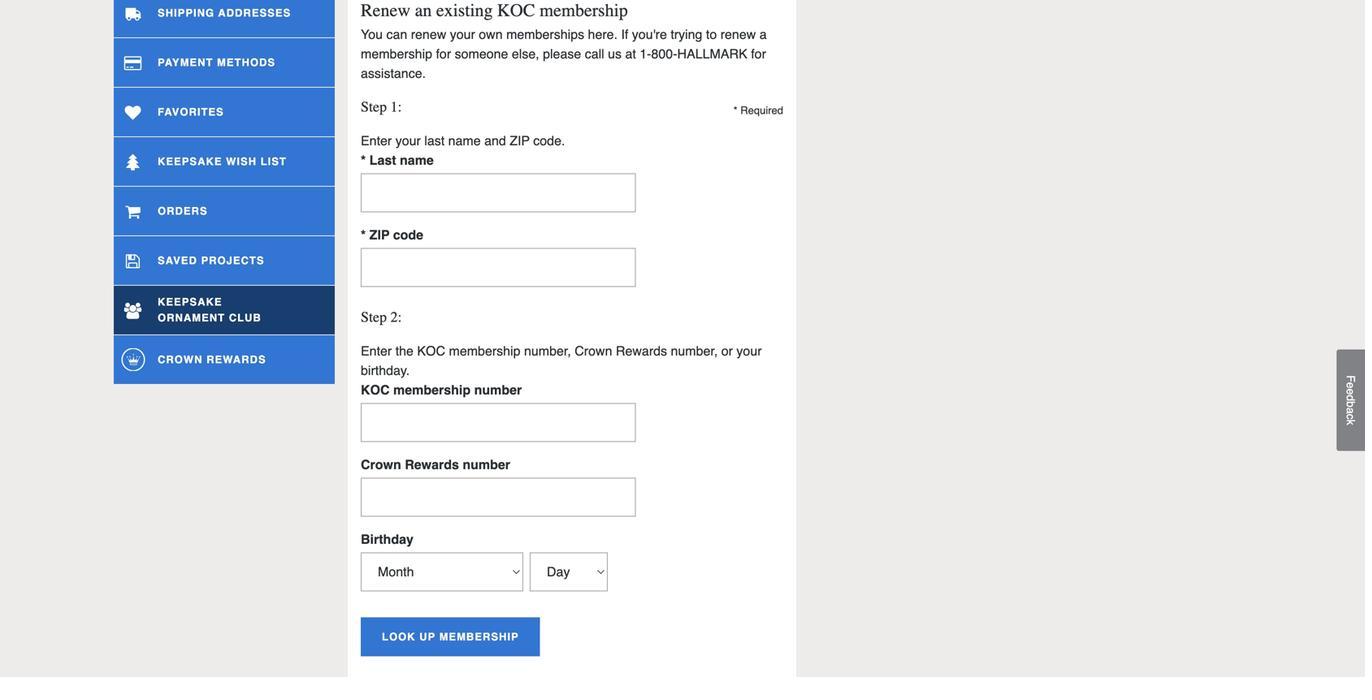 Task type: describe. For each thing, give the bounding box(es) containing it.
2 e from the top
[[1345, 389, 1358, 395]]

shipping
[[158, 7, 215, 19]]

* for * zip code
[[361, 227, 366, 243]]

look
[[382, 631, 416, 644]]

existing
[[436, 0, 493, 21]]

renew
[[361, 0, 410, 21]]

last
[[370, 153, 396, 168]]

hallmark
[[677, 46, 747, 61]]

club
[[229, 312, 262, 324]]

* for * last name
[[361, 153, 366, 168]]

else,
[[512, 46, 539, 61]]

can
[[386, 27, 407, 42]]

payment
[[158, 56, 213, 68]]

projects
[[201, 255, 265, 267]]

look up membership
[[382, 631, 519, 644]]

f
[[1345, 376, 1358, 382]]

code.
[[533, 133, 565, 148]]

shipping addresses
[[158, 7, 291, 19]]

1 horizontal spatial name
[[448, 133, 481, 148]]

a inside the renew an existing koc membership you can renew your own memberships here. if you're trying to renew a membership for someone else,                 please call us at 1-800-hallmark for assistance.
[[760, 27, 767, 42]]

* required
[[734, 104, 783, 117]]

your inside the renew an existing koc membership you can renew your own memberships here. if you're trying to renew a membership for someone else,                 please call us at 1-800-hallmark for assistance.
[[450, 27, 475, 42]]

step 1:
[[361, 99, 402, 115]]

f e e d b a c k button
[[1337, 350, 1365, 451]]

1-
[[640, 46, 651, 61]]

membership
[[439, 631, 519, 644]]

at
[[625, 46, 636, 61]]

a inside 'button'
[[1345, 408, 1358, 414]]

payment methods
[[158, 56, 276, 68]]

koc membership number
[[361, 383, 522, 398]]

last
[[424, 133, 445, 148]]

1 vertical spatial your
[[396, 133, 421, 148]]

enter for enter your last name and zip code.
[[361, 133, 392, 148]]

1 number, from the left
[[524, 344, 571, 359]]

keepsake for keepsake wish list
[[158, 155, 222, 168]]

memberships
[[506, 27, 584, 42]]

you're
[[632, 27, 667, 42]]

or
[[721, 344, 733, 359]]

someone
[[455, 46, 508, 61]]

addresses
[[218, 7, 291, 19]]

enter for enter the koc membership number, crown rewards number, or your birthday.
[[361, 344, 392, 359]]

0 vertical spatial zip
[[510, 133, 530, 148]]

crown for crown rewards
[[158, 354, 203, 366]]

and
[[484, 133, 506, 148]]

to
[[706, 27, 717, 42]]

2:
[[390, 309, 402, 326]]

1 renew from the left
[[411, 27, 446, 42]]

membership up here.
[[540, 0, 628, 21]]

koc inside enter the koc membership number, crown rewards number, or your birthday.
[[417, 344, 445, 359]]

2 number, from the left
[[671, 344, 718, 359]]

methods
[[217, 56, 276, 68]]

wish
[[226, 155, 257, 168]]

number for koc membership number
[[474, 383, 522, 398]]

saved
[[158, 255, 197, 267]]

membership down the
[[393, 383, 471, 398]]

b
[[1345, 401, 1358, 408]]



Task type: locate. For each thing, give the bounding box(es) containing it.
your up * last name
[[396, 133, 421, 148]]

keepsake
[[158, 155, 222, 168], [158, 296, 222, 308]]

step for step 2:
[[361, 309, 387, 326]]

membership down the can
[[361, 46, 432, 61]]

0 vertical spatial keepsake
[[158, 155, 222, 168]]

0 vertical spatial *
[[734, 104, 738, 117]]

0 horizontal spatial crown
[[158, 354, 203, 366]]

if
[[621, 27, 628, 42]]

rewards
[[616, 344, 667, 359], [207, 354, 266, 366], [405, 457, 459, 472]]

ornament
[[158, 312, 225, 324]]

2 vertical spatial koc
[[361, 383, 390, 398]]

crown rewards
[[158, 354, 266, 366]]

1 enter from the top
[[361, 133, 392, 148]]

name right last
[[448, 133, 481, 148]]

2 renew from the left
[[721, 27, 756, 42]]

e
[[1345, 382, 1358, 389], [1345, 389, 1358, 395]]

for right hallmark at the top of page
[[751, 46, 766, 61]]

zip left code
[[370, 227, 390, 243]]

* left code
[[361, 227, 366, 243]]

rewards for crown rewards
[[207, 354, 266, 366]]

2 vertical spatial *
[[361, 227, 366, 243]]

0 horizontal spatial for
[[436, 46, 451, 61]]

step
[[361, 99, 387, 115], [361, 309, 387, 326]]

0 horizontal spatial number,
[[524, 344, 571, 359]]

1 vertical spatial keepsake
[[158, 296, 222, 308]]

renew
[[411, 27, 446, 42], [721, 27, 756, 42]]

0 horizontal spatial zip
[[370, 227, 390, 243]]

c
[[1345, 414, 1358, 420]]

own
[[479, 27, 503, 42]]

0 vertical spatial your
[[450, 27, 475, 42]]

None text field
[[361, 173, 636, 212], [361, 248, 636, 287], [361, 478, 636, 517], [361, 173, 636, 212], [361, 248, 636, 287], [361, 478, 636, 517]]

1 step from the top
[[361, 99, 387, 115]]

enter up birthday.
[[361, 344, 392, 359]]

list
[[261, 155, 287, 168]]

2 vertical spatial your
[[737, 344, 762, 359]]

1 horizontal spatial zip
[[510, 133, 530, 148]]

enter the koc membership number, crown rewards number, or your birthday.
[[361, 344, 762, 378]]

birthday
[[361, 532, 414, 547]]

step left 2:
[[361, 309, 387, 326]]

1 vertical spatial *
[[361, 153, 366, 168]]

0 vertical spatial enter
[[361, 133, 392, 148]]

rewards for crown rewards number
[[405, 457, 459, 472]]

1 for from the left
[[436, 46, 451, 61]]

trying
[[671, 27, 703, 42]]

step left 1:
[[361, 99, 387, 115]]

renew right to
[[721, 27, 756, 42]]

1 vertical spatial step
[[361, 309, 387, 326]]

keepsake up ornament
[[158, 296, 222, 308]]

*
[[734, 104, 738, 117], [361, 153, 366, 168], [361, 227, 366, 243]]

enter your last name and zip code.
[[361, 133, 565, 148]]

name
[[448, 133, 481, 148], [400, 153, 434, 168]]

rewards inside enter the koc membership number, crown rewards number, or your birthday.
[[616, 344, 667, 359]]

number,
[[524, 344, 571, 359], [671, 344, 718, 359]]

2 horizontal spatial koc
[[497, 0, 535, 21]]

1 vertical spatial enter
[[361, 344, 392, 359]]

zip
[[510, 133, 530, 148], [370, 227, 390, 243]]

zip right and
[[510, 133, 530, 148]]

0 vertical spatial step
[[361, 99, 387, 115]]

look up membership button
[[361, 618, 540, 657]]

0 vertical spatial koc
[[497, 0, 535, 21]]

the
[[396, 344, 414, 359]]

call
[[585, 46, 604, 61]]

2 enter from the top
[[361, 344, 392, 359]]

number for crown rewards number
[[463, 457, 510, 472]]

for left someone
[[436, 46, 451, 61]]

required
[[741, 104, 783, 117]]

1 e from the top
[[1345, 382, 1358, 389]]

a right to
[[760, 27, 767, 42]]

name down last
[[400, 153, 434, 168]]

1 vertical spatial koc
[[417, 344, 445, 359]]

enter
[[361, 133, 392, 148], [361, 344, 392, 359]]

2 keepsake from the top
[[158, 296, 222, 308]]

here.
[[588, 27, 618, 42]]

koc inside the renew an existing koc membership you can renew your own memberships here. if you're trying to renew a membership for someone else,                 please call us at 1-800-hallmark for assistance.
[[497, 0, 535, 21]]

0 horizontal spatial your
[[396, 133, 421, 148]]

800-
[[651, 46, 677, 61]]

keepsake ornament club
[[158, 296, 262, 324]]

keepsake inside the keepsake ornament club
[[158, 296, 222, 308]]

0 horizontal spatial name
[[400, 153, 434, 168]]

* for * required
[[734, 104, 738, 117]]

your down existing
[[450, 27, 475, 42]]

favorites
[[158, 106, 224, 118]]

koc right the
[[417, 344, 445, 359]]

1:
[[390, 99, 402, 115]]

1 horizontal spatial your
[[450, 27, 475, 42]]

keepsake for keepsake ornament club
[[158, 296, 222, 308]]

d
[[1345, 395, 1358, 401]]

2 horizontal spatial crown
[[575, 344, 612, 359]]

enter up the last
[[361, 133, 392, 148]]

2 horizontal spatial your
[[737, 344, 762, 359]]

orders
[[158, 205, 208, 217]]

f e e d b a c k
[[1345, 376, 1358, 425]]

e up "b"
[[1345, 389, 1358, 395]]

0 vertical spatial a
[[760, 27, 767, 42]]

None text field
[[361, 403, 636, 442]]

* left the last
[[361, 153, 366, 168]]

0 horizontal spatial renew
[[411, 27, 446, 42]]

e up the d
[[1345, 382, 1358, 389]]

koc down birthday.
[[361, 383, 390, 398]]

2 horizontal spatial rewards
[[616, 344, 667, 359]]

up
[[419, 631, 436, 644]]

a
[[760, 27, 767, 42], [1345, 408, 1358, 414]]

enter inside enter the koc membership number, crown rewards number, or your birthday.
[[361, 344, 392, 359]]

1 horizontal spatial number,
[[671, 344, 718, 359]]

0 vertical spatial number
[[474, 383, 522, 398]]

0 horizontal spatial rewards
[[207, 354, 266, 366]]

1 horizontal spatial a
[[1345, 408, 1358, 414]]

membership inside enter the koc membership number, crown rewards number, or your birthday.
[[449, 344, 521, 359]]

2 step from the top
[[361, 309, 387, 326]]

1 keepsake from the top
[[158, 155, 222, 168]]

your
[[450, 27, 475, 42], [396, 133, 421, 148], [737, 344, 762, 359]]

your right or
[[737, 344, 762, 359]]

0 horizontal spatial koc
[[361, 383, 390, 398]]

* zip code
[[361, 227, 423, 243]]

1 horizontal spatial crown
[[361, 457, 401, 472]]

number
[[474, 383, 522, 398], [463, 457, 510, 472]]

1 horizontal spatial renew
[[721, 27, 756, 42]]

1 vertical spatial a
[[1345, 408, 1358, 414]]

1 vertical spatial number
[[463, 457, 510, 472]]

koc
[[497, 0, 535, 21], [417, 344, 445, 359], [361, 383, 390, 398]]

1 horizontal spatial rewards
[[405, 457, 459, 472]]

0 horizontal spatial a
[[760, 27, 767, 42]]

for
[[436, 46, 451, 61], [751, 46, 766, 61]]

* left required
[[734, 104, 738, 117]]

step 2:
[[361, 309, 402, 326]]

keepsake down 'favorites'
[[158, 155, 222, 168]]

you
[[361, 27, 383, 42]]

1 vertical spatial name
[[400, 153, 434, 168]]

membership
[[540, 0, 628, 21], [361, 46, 432, 61], [449, 344, 521, 359], [393, 383, 471, 398]]

crown for crown rewards number
[[361, 457, 401, 472]]

an
[[415, 0, 432, 21]]

us
[[608, 46, 622, 61]]

crown
[[575, 344, 612, 359], [158, 354, 203, 366], [361, 457, 401, 472]]

2 for from the left
[[751, 46, 766, 61]]

a up k
[[1345, 408, 1358, 414]]

your inside enter the koc membership number, crown rewards number, or your birthday.
[[737, 344, 762, 359]]

1 horizontal spatial for
[[751, 46, 766, 61]]

saved projects
[[158, 255, 265, 267]]

1 horizontal spatial koc
[[417, 344, 445, 359]]

please
[[543, 46, 581, 61]]

0 vertical spatial name
[[448, 133, 481, 148]]

koc up own in the left top of the page
[[497, 0, 535, 21]]

keepsake wish list
[[158, 155, 287, 168]]

membership up koc membership number
[[449, 344, 521, 359]]

k
[[1345, 420, 1358, 425]]

assistance.
[[361, 66, 426, 81]]

renew down 'an'
[[411, 27, 446, 42]]

* last name
[[361, 153, 434, 168]]

1 vertical spatial zip
[[370, 227, 390, 243]]

step for step 1:
[[361, 99, 387, 115]]

renew an existing koc membership you can renew your own memberships here. if you're trying to renew a membership for someone else,                 please call us at 1-800-hallmark for assistance.
[[361, 0, 767, 81]]

birthday.
[[361, 363, 410, 378]]

crown rewards number
[[361, 457, 510, 472]]

crown inside enter the koc membership number, crown rewards number, or your birthday.
[[575, 344, 612, 359]]

code
[[393, 227, 423, 243]]



Task type: vqa. For each thing, say whether or not it's contained in the screenshot.
nickname
no



